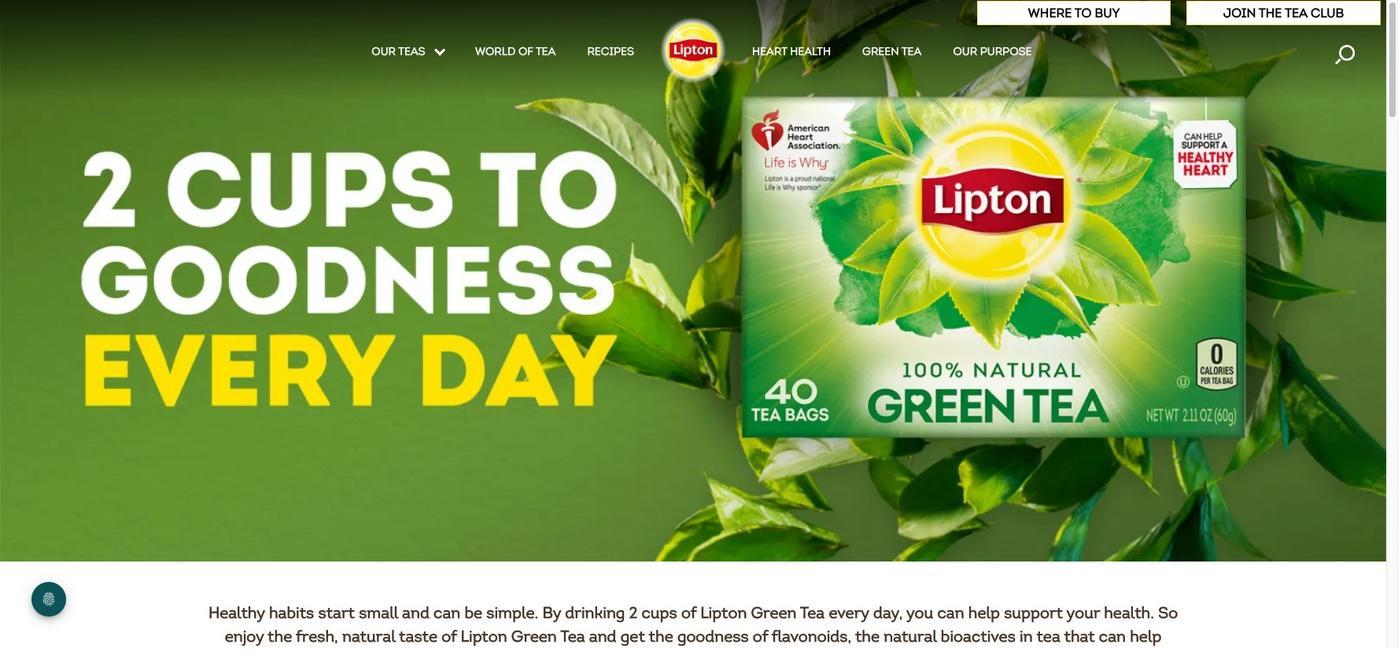 Task type: describe. For each thing, give the bounding box(es) containing it.
flavonoids,
[[772, 627, 852, 646]]

where to buy
[[1028, 6, 1121, 20]]

club
[[1311, 6, 1345, 20]]

join the tea club
[[1224, 6, 1345, 20]]

purpose
[[981, 45, 1032, 58]]

join the tea club button
[[1187, 1, 1381, 25]]

lipton site logo image
[[658, 14, 729, 85]]

1 natural from the left
[[342, 627, 395, 646]]

simple.
[[487, 604, 539, 623]]

to
[[1075, 6, 1092, 20]]

our teas
[[372, 45, 428, 58]]

you
[[907, 604, 934, 623]]

health.
[[1104, 604, 1155, 623]]

taste
[[399, 627, 438, 646]]

3 the from the left
[[856, 627, 880, 646]]

recipes
[[588, 45, 634, 58]]

where to buy link
[[1028, 6, 1121, 20]]

2 natural from the left
[[884, 627, 937, 646]]

buy
[[1095, 6, 1121, 20]]

1 the from the left
[[268, 627, 292, 646]]

of
[[519, 45, 533, 58]]

our
[[954, 45, 978, 58]]

recipes link
[[588, 45, 634, 64]]

fresh,
[[296, 627, 338, 646]]

start
[[318, 604, 355, 623]]

tea inside navigation
[[902, 45, 922, 58]]

0 horizontal spatial of
[[442, 627, 457, 646]]

every
[[829, 604, 870, 623]]

by
[[543, 604, 561, 623]]

help
[[969, 604, 1000, 623]]

2
[[629, 604, 638, 623]]

green tea link
[[863, 45, 922, 64]]

healthy
[[209, 604, 265, 623]]

our
[[372, 45, 396, 58]]

heart health
[[753, 45, 831, 58]]

heart health link
[[753, 45, 831, 64]]

green tea
[[863, 45, 922, 58]]

enjoy
[[225, 627, 264, 646]]

cups
[[642, 604, 677, 623]]

join
[[1224, 6, 1257, 20]]



Task type: vqa. For each thing, say whether or not it's contained in the screenshot.
of
yes



Task type: locate. For each thing, give the bounding box(es) containing it.
0 horizontal spatial green
[[512, 627, 557, 646]]

healthy habits start small and can be simple. by drinking 2 cups of lipton green tea every day, you can help support your health. so enjoy the fresh, natural taste of lipton green tea and get the goodness of flavonoids, the natural bioactives in tea that can hel
[[209, 604, 1182, 649]]

where
[[1028, 6, 1072, 20]]

get
[[621, 627, 645, 646]]

be
[[465, 604, 483, 623]]

the down every at bottom right
[[856, 627, 880, 646]]

tea inside button
[[1286, 6, 1308, 20]]

2 horizontal spatial green
[[863, 45, 899, 58]]

open privacy settings image
[[31, 582, 66, 617]]

heart
[[753, 45, 788, 58]]

lipton up the goodness
[[701, 604, 747, 623]]

that
[[1065, 627, 1095, 646]]

0 vertical spatial and
[[402, 604, 430, 623]]

green down by
[[512, 627, 557, 646]]

join the tea club link
[[1224, 6, 1345, 20]]

a 40-count box of lipton green tea bags in front of swirling green tea leaves on a green background. to the left is text that reads, "2 cups to goodness every day" image
[[0, 0, 1387, 562]]

of
[[682, 604, 697, 623], [442, 627, 457, 646], [753, 627, 768, 646]]

1 horizontal spatial the
[[649, 627, 674, 646]]

teas
[[398, 45, 426, 58]]

navigation containing our teas
[[0, 45, 1387, 64]]

and up taste
[[402, 604, 430, 623]]

can right you
[[938, 604, 965, 623]]

1 horizontal spatial of
[[682, 604, 697, 623]]

in
[[1020, 627, 1033, 646]]

of right taste
[[442, 627, 457, 646]]

and down drinking
[[589, 627, 617, 646]]

world of tea
[[475, 45, 556, 58]]

the down "cups"
[[649, 627, 674, 646]]

habits
[[269, 604, 314, 623]]

tea right 'the'
[[1286, 6, 1308, 20]]

tea
[[1037, 627, 1061, 646]]

the
[[1259, 6, 1283, 20]]

where to buy button
[[977, 1, 1172, 25]]

world
[[475, 45, 516, 58]]

can down health.
[[1100, 627, 1126, 646]]

drinking
[[565, 604, 625, 623]]

natural
[[342, 627, 395, 646], [884, 627, 937, 646]]

0 vertical spatial lipton
[[701, 604, 747, 623]]

0 horizontal spatial the
[[268, 627, 292, 646]]

1 horizontal spatial can
[[938, 604, 965, 623]]

tea down by
[[561, 627, 585, 646]]

2 horizontal spatial of
[[753, 627, 768, 646]]

natural down you
[[884, 627, 937, 646]]

small
[[359, 604, 398, 623]]

can left be
[[434, 604, 461, 623]]

0 horizontal spatial natural
[[342, 627, 395, 646]]

natural down small
[[342, 627, 395, 646]]

green up the flavonoids,
[[751, 604, 797, 623]]

2 vertical spatial green
[[512, 627, 557, 646]]

tea
[[536, 45, 556, 58]]

0 horizontal spatial and
[[402, 604, 430, 623]]

and
[[402, 604, 430, 623], [589, 627, 617, 646]]

our teas link
[[372, 45, 444, 64]]

tea up the flavonoids,
[[801, 604, 825, 623]]

tea
[[1286, 6, 1308, 20], [902, 45, 922, 58], [801, 604, 825, 623], [561, 627, 585, 646]]

1 vertical spatial lipton
[[461, 627, 507, 646]]

1 vertical spatial and
[[589, 627, 617, 646]]

lipton down be
[[461, 627, 507, 646]]

so
[[1159, 604, 1178, 623]]

world of tea link
[[475, 45, 556, 64]]

2 the from the left
[[649, 627, 674, 646]]

0 horizontal spatial lipton
[[461, 627, 507, 646]]

green
[[863, 45, 899, 58], [751, 604, 797, 623], [512, 627, 557, 646]]

0 vertical spatial green
[[863, 45, 899, 58]]

your
[[1067, 604, 1100, 623]]

of right "cups"
[[682, 604, 697, 623]]

navigation
[[0, 45, 1387, 64]]

the
[[268, 627, 292, 646], [649, 627, 674, 646], [856, 627, 880, 646]]

tea left our
[[902, 45, 922, 58]]

goodness
[[678, 627, 749, 646]]

1 horizontal spatial lipton
[[701, 604, 747, 623]]

support
[[1005, 604, 1063, 623]]

of right the goodness
[[753, 627, 768, 646]]

can
[[434, 604, 461, 623], [938, 604, 965, 623], [1100, 627, 1126, 646]]

bioactives
[[941, 627, 1016, 646]]

1 horizontal spatial green
[[751, 604, 797, 623]]

day,
[[874, 604, 903, 623]]

1 horizontal spatial natural
[[884, 627, 937, 646]]

1 horizontal spatial and
[[589, 627, 617, 646]]

the down habits
[[268, 627, 292, 646]]

health
[[790, 45, 831, 58]]

1 vertical spatial green
[[751, 604, 797, 623]]

our purpose link
[[954, 45, 1032, 64]]

2 horizontal spatial can
[[1100, 627, 1126, 646]]

our purpose
[[954, 45, 1032, 58]]

green right health
[[863, 45, 899, 58]]

0 horizontal spatial can
[[434, 604, 461, 623]]

2 horizontal spatial the
[[856, 627, 880, 646]]

lipton
[[701, 604, 747, 623], [461, 627, 507, 646]]



